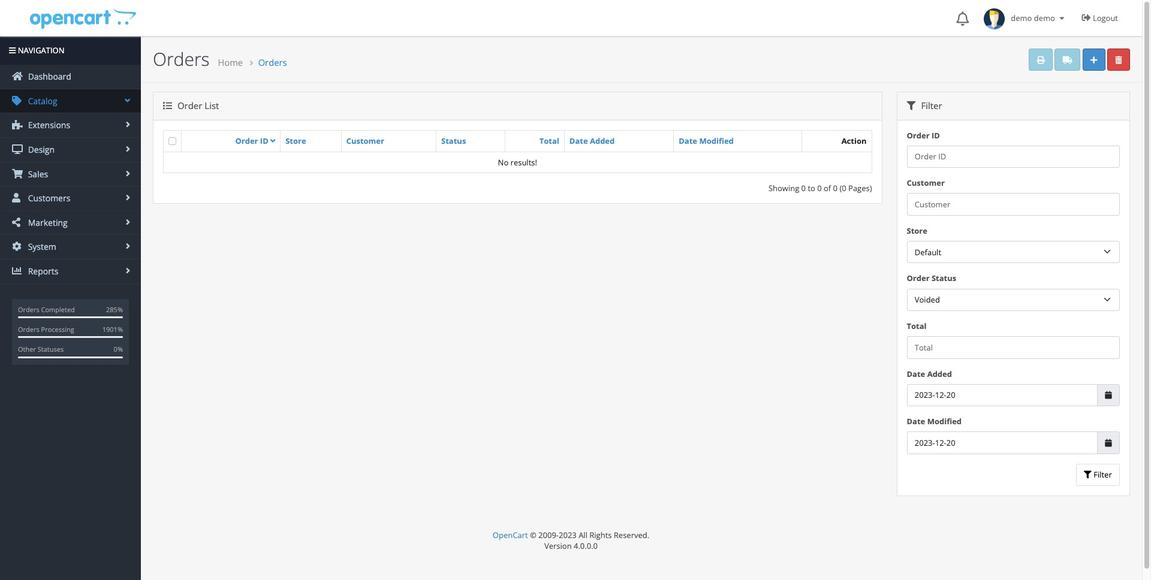 Task type: vqa. For each thing, say whether or not it's contained in the screenshot.
Found!
no



Task type: describe. For each thing, give the bounding box(es) containing it.
2 demo from the left
[[1035, 13, 1056, 23]]

0 horizontal spatial added
[[590, 136, 615, 146]]

order status
[[907, 273, 957, 284]]

1 0 from the left
[[802, 183, 806, 194]]

marketing link
[[0, 211, 141, 235]]

0 horizontal spatial date modified
[[679, 136, 734, 146]]

2 0 from the left
[[818, 183, 822, 194]]

sign out alt image
[[1083, 13, 1092, 22]]

showing
[[769, 183, 800, 194]]

no results!
[[498, 157, 538, 168]]

sales link
[[0, 162, 141, 186]]

all
[[579, 530, 588, 541]]

orders for orders processing
[[18, 325, 39, 334]]

showing 0 to 0 of 0 (0 pages)
[[769, 183, 873, 194]]

design
[[26, 144, 55, 155]]

orders up list icon
[[153, 47, 210, 71]]

1 vertical spatial total
[[907, 321, 927, 332]]

reserved.
[[614, 530, 650, 541]]

cog image
[[12, 242, 23, 252]]

logout link
[[1074, 0, 1131, 36]]

customer link
[[347, 136, 385, 146]]

2009-
[[539, 530, 559, 541]]

bars image
[[9, 47, 16, 55]]

add new image
[[1091, 56, 1098, 64]]

rights
[[590, 530, 612, 541]]

extensions
[[26, 120, 70, 131]]

opencart link
[[493, 530, 528, 541]]

Customer text field
[[907, 193, 1121, 216]]

1901%
[[102, 325, 123, 334]]

1 vertical spatial modified
[[928, 416, 962, 427]]

other
[[18, 345, 36, 354]]

delete image
[[1116, 56, 1123, 64]]

filter for filter image
[[1092, 470, 1113, 481]]

calendar image for date added
[[1106, 392, 1113, 400]]

list image
[[163, 102, 172, 111]]

marketing
[[26, 217, 68, 228]]

0 vertical spatial modified
[[700, 136, 734, 146]]

1 horizontal spatial date added
[[907, 369, 953, 380]]

1 horizontal spatial order id
[[907, 130, 941, 141]]

demo demo link
[[979, 0, 1074, 36]]

1 horizontal spatial id
[[932, 130, 941, 141]]

catalog link
[[0, 89, 141, 113]]

filter image
[[1085, 472, 1092, 480]]

Total text field
[[907, 337, 1121, 359]]

navigation
[[16, 45, 65, 56]]

date added link
[[570, 136, 615, 146]]

action
[[842, 136, 867, 146]]

statuses
[[38, 345, 64, 354]]

opencart image
[[28, 7, 136, 29]]

0 horizontal spatial total
[[540, 136, 560, 146]]

logout
[[1094, 13, 1119, 23]]

demo demo image
[[985, 8, 1006, 29]]

puzzle piece image
[[12, 120, 23, 130]]

opencart
[[493, 530, 528, 541]]

filter button
[[1077, 464, 1121, 487]]

store link
[[286, 136, 306, 146]]

desktop image
[[12, 145, 23, 154]]

home image
[[12, 72, 23, 81]]

customers
[[26, 193, 70, 204]]

to
[[808, 183, 816, 194]]

orders completed
[[18, 305, 75, 314]]

customers link
[[0, 187, 141, 210]]

order list
[[175, 100, 219, 112]]

3 0 from the left
[[834, 183, 838, 194]]



Task type: locate. For each thing, give the bounding box(es) containing it.
customer
[[347, 136, 385, 146], [907, 178, 945, 189]]

system link
[[0, 235, 141, 259]]

filter for filter icon
[[919, 100, 943, 112]]

orders processing
[[18, 325, 74, 334]]

0 vertical spatial calendar image
[[1106, 392, 1113, 400]]

orders up other at the bottom
[[18, 325, 39, 334]]

1 vertical spatial filter
[[1092, 470, 1113, 481]]

0 vertical spatial added
[[590, 136, 615, 146]]

store up order status
[[907, 225, 928, 236]]

tag image
[[12, 96, 23, 105]]

dashboard link
[[0, 65, 141, 89]]

caret down image
[[1058, 14, 1068, 22]]

reports link
[[0, 260, 141, 284]]

1 vertical spatial status
[[932, 273, 957, 284]]

demo left 'caret down' icon
[[1035, 13, 1056, 23]]

orders
[[153, 47, 210, 71], [258, 56, 287, 68], [18, 305, 39, 314], [18, 325, 39, 334]]

store
[[286, 136, 306, 146], [907, 225, 928, 236]]

status link
[[442, 136, 466, 146]]

sales
[[26, 168, 48, 180]]

date modified
[[679, 136, 734, 146], [907, 416, 962, 427]]

0 vertical spatial date added
[[570, 136, 615, 146]]

design link
[[0, 138, 141, 162]]

None checkbox
[[169, 137, 176, 145]]

home link
[[218, 56, 243, 68]]

0 horizontal spatial filter
[[919, 100, 943, 112]]

1 vertical spatial added
[[928, 369, 953, 380]]

1 vertical spatial customer
[[907, 178, 945, 189]]

added
[[590, 136, 615, 146], [928, 369, 953, 380]]

completed
[[41, 305, 75, 314]]

0%
[[114, 345, 123, 354]]

version
[[545, 541, 572, 552]]

demo
[[1012, 13, 1033, 23], [1035, 13, 1056, 23]]

1 horizontal spatial 0
[[818, 183, 822, 194]]

date modified link
[[679, 136, 734, 146]]

(0
[[840, 183, 847, 194]]

Date Added text field
[[907, 384, 1099, 407]]

1 vertical spatial date modified
[[907, 416, 962, 427]]

1 horizontal spatial status
[[932, 273, 957, 284]]

status
[[442, 136, 466, 146], [932, 273, 957, 284]]

orders right home link
[[258, 56, 287, 68]]

0 horizontal spatial date added
[[570, 136, 615, 146]]

catalog
[[26, 95, 57, 107]]

1 horizontal spatial filter
[[1092, 470, 1113, 481]]

0 left to
[[802, 183, 806, 194]]

calendar image
[[1106, 392, 1113, 400], [1106, 440, 1113, 447]]

1 vertical spatial calendar image
[[1106, 440, 1113, 447]]

0 vertical spatial customer
[[347, 136, 385, 146]]

reports
[[26, 266, 59, 277]]

Order ID text field
[[907, 146, 1121, 168]]

2 horizontal spatial 0
[[834, 183, 838, 194]]

0 left of
[[818, 183, 822, 194]]

orders for orders completed
[[18, 305, 39, 314]]

no
[[498, 157, 509, 168]]

4.0.0.0
[[574, 541, 598, 552]]

total down order status
[[907, 321, 927, 332]]

2023
[[559, 530, 577, 541]]

0 horizontal spatial demo
[[1012, 13, 1033, 23]]

system
[[26, 241, 56, 253]]

total left date added link
[[540, 136, 560, 146]]

0 vertical spatial store
[[286, 136, 306, 146]]

285%
[[106, 305, 123, 314]]

0 vertical spatial total
[[540, 136, 560, 146]]

orders link
[[258, 56, 287, 68]]

0 vertical spatial status
[[442, 136, 466, 146]]

1 demo from the left
[[1012, 13, 1033, 23]]

0 horizontal spatial order id
[[235, 135, 269, 146]]

extensions link
[[0, 114, 141, 137]]

other statuses
[[18, 345, 64, 354]]

Date Modified text field
[[907, 432, 1099, 455]]

list
[[205, 100, 219, 112]]

0 vertical spatial filter
[[919, 100, 943, 112]]

0 horizontal spatial store
[[286, 136, 306, 146]]

order id left store link
[[235, 135, 269, 146]]

0 horizontal spatial status
[[442, 136, 466, 146]]

pages)
[[849, 183, 873, 194]]

results!
[[511, 157, 538, 168]]

date
[[570, 136, 588, 146], [679, 136, 698, 146], [907, 369, 926, 380], [907, 416, 926, 427]]

0 horizontal spatial 0
[[802, 183, 806, 194]]

chart bar image
[[12, 266, 23, 276]]

1 vertical spatial store
[[907, 225, 928, 236]]

bell image
[[957, 11, 970, 26]]

date added
[[570, 136, 615, 146], [907, 369, 953, 380]]

1 calendar image from the top
[[1106, 392, 1113, 400]]

order id down filter icon
[[907, 130, 941, 141]]

home
[[218, 56, 243, 68]]

share alt image
[[12, 218, 23, 227]]

calendar image for date modified
[[1106, 440, 1113, 447]]

order id
[[907, 130, 941, 141], [235, 135, 269, 146]]

1 horizontal spatial total
[[907, 321, 927, 332]]

opencart © 2009-2023 all rights reserved. version 4.0.0.0
[[493, 530, 650, 552]]

1 horizontal spatial added
[[928, 369, 953, 380]]

shopping cart image
[[12, 169, 23, 179]]

0 horizontal spatial id
[[260, 135, 269, 146]]

0 left (0
[[834, 183, 838, 194]]

id
[[932, 130, 941, 141], [260, 135, 269, 146]]

0 vertical spatial date modified
[[679, 136, 734, 146]]

1 horizontal spatial date modified
[[907, 416, 962, 427]]

orders for orders link
[[258, 56, 287, 68]]

total
[[540, 136, 560, 146], [907, 321, 927, 332]]

filter image
[[907, 102, 916, 111]]

0 horizontal spatial modified
[[700, 136, 734, 146]]

0 horizontal spatial customer
[[347, 136, 385, 146]]

demo demo
[[1006, 13, 1058, 23]]

demo right demo demo icon
[[1012, 13, 1033, 23]]

processing
[[41, 325, 74, 334]]

2 calendar image from the top
[[1106, 440, 1113, 447]]

of
[[824, 183, 832, 194]]

1 horizontal spatial modified
[[928, 416, 962, 427]]

filter inside button
[[1092, 470, 1113, 481]]

filter
[[919, 100, 943, 112], [1092, 470, 1113, 481]]

order id link
[[235, 135, 275, 146]]

1 horizontal spatial customer
[[907, 178, 945, 189]]

©
[[530, 530, 537, 541]]

1 horizontal spatial store
[[907, 225, 928, 236]]

0
[[802, 183, 806, 194], [818, 183, 822, 194], [834, 183, 838, 194]]

dashboard
[[26, 71, 71, 82]]

modified
[[700, 136, 734, 146], [928, 416, 962, 427]]

total link
[[540, 136, 560, 146]]

orders up orders processing
[[18, 305, 39, 314]]

store right order id link
[[286, 136, 306, 146]]

1 vertical spatial date added
[[907, 369, 953, 380]]

user image
[[12, 193, 23, 203]]

1 horizontal spatial demo
[[1035, 13, 1056, 23]]

order
[[178, 100, 202, 112], [907, 130, 930, 141], [235, 135, 258, 146], [907, 273, 930, 284]]



